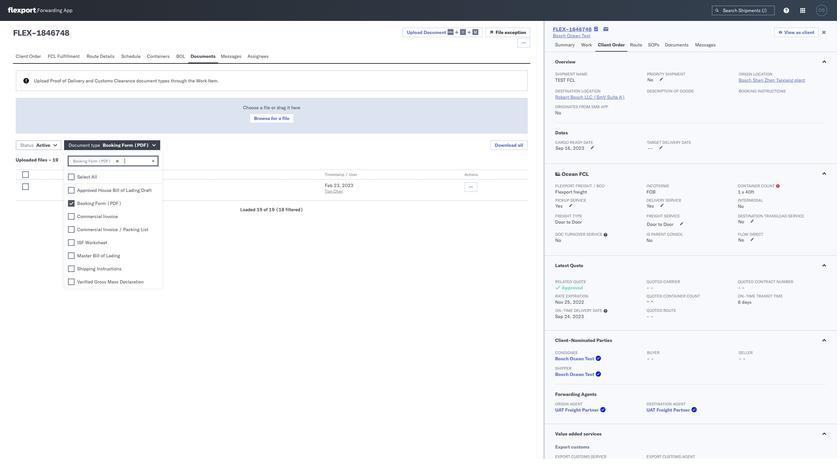 Task type: locate. For each thing, give the bounding box(es) containing it.
a right choose
[[260, 105, 263, 111]]

1846748 down forwarding app at the top left
[[36, 28, 69, 38]]

and
[[86, 78, 94, 84]]

0 horizontal spatial approved
[[77, 187, 97, 193]]

incoterms
[[647, 184, 670, 188]]

2 vertical spatial document
[[92, 172, 112, 177]]

delivery down fob
[[647, 198, 665, 203]]

priority
[[647, 72, 665, 77]]

timestamp
[[325, 172, 345, 177]]

target delivery date
[[647, 140, 692, 145]]

type down pickup service
[[573, 214, 582, 219]]

bill right the house
[[113, 187, 120, 193]]

of left goods
[[674, 89, 679, 94]]

2 uat from the left
[[647, 407, 656, 413]]

2023 right 23,
[[342, 183, 354, 188]]

service down flexport freight / bco flexport freight
[[571, 198, 587, 203]]

sep 16, 2023
[[556, 145, 585, 151]]

test for consignee
[[585, 356, 595, 362]]

bosch ocean test for consignee
[[556, 356, 595, 362]]

None checkbox
[[22, 171, 29, 178], [68, 174, 75, 180], [68, 187, 75, 194], [68, 200, 75, 207], [68, 240, 75, 246], [68, 253, 75, 259], [68, 266, 75, 272], [68, 279, 75, 285], [22, 171, 29, 178], [68, 174, 75, 180], [68, 187, 75, 194], [68, 200, 75, 207], [68, 240, 75, 246], [68, 253, 75, 259], [68, 266, 75, 272], [68, 279, 75, 285]]

count inside quoted container count - -
[[687, 294, 701, 299]]

2023
[[573, 145, 585, 151], [342, 183, 354, 188], [573, 314, 584, 320]]

of left (18
[[264, 207, 268, 213]]

2023 down ready
[[573, 145, 585, 151]]

service
[[664, 214, 680, 219]]

forwarding agents
[[556, 392, 597, 398]]

booking
[[103, 142, 121, 148], [73, 159, 87, 164], [92, 183, 109, 188], [77, 201, 94, 206]]

bosch ocean test link down shipper
[[556, 371, 603, 378]]

of right proof
[[62, 78, 67, 84]]

quoted inside quoted contract number - - rate expiration nov 25, 2022
[[738, 279, 754, 284]]

clearance
[[114, 78, 135, 84]]

fcl
[[48, 53, 56, 59], [567, 77, 576, 83], [580, 171, 589, 177]]

0 horizontal spatial work
[[196, 78, 207, 84]]

of for loaded 19 of 19 (18 filtered)
[[264, 207, 268, 213]]

on-time delivery date
[[556, 308, 603, 313]]

yes down pickup
[[556, 203, 563, 209]]

name
[[577, 72, 588, 77]]

bosch inside destination location robert bosch llc (smv suite a)
[[571, 94, 584, 100]]

None text field
[[124, 158, 131, 164]]

select all
[[77, 174, 97, 180]]

fcl down shipment
[[567, 77, 576, 83]]

form up the all
[[88, 159, 98, 164]]

assignees
[[248, 53, 269, 59]]

19 for ∙
[[53, 157, 58, 163]]

1 vertical spatial delivery
[[647, 198, 665, 203]]

0 vertical spatial client
[[598, 42, 612, 48]]

mass
[[108, 279, 119, 285]]

upload for upload document
[[407, 29, 423, 35]]

/ inside button
[[122, 172, 125, 177]]

0 horizontal spatial partner
[[582, 407, 599, 413]]

1 yes from the left
[[556, 203, 563, 209]]

of down document type / filename
[[121, 187, 125, 193]]

bosch ocean test down flex-1846748
[[553, 33, 591, 39]]

no
[[648, 77, 654, 83], [556, 110, 562, 116], [738, 204, 744, 209], [739, 219, 745, 225], [739, 237, 745, 243], [556, 238, 562, 243], [647, 238, 653, 243]]

19 left (18
[[269, 207, 275, 213]]

0 vertical spatial upload
[[407, 29, 423, 35]]

1 uat freight partner from the left
[[556, 407, 599, 413]]

messages left assignees
[[221, 53, 242, 59]]

flexport. image
[[8, 7, 37, 14]]

yes down fob
[[647, 203, 654, 209]]

messages button up the overview button at right top
[[693, 39, 720, 52]]

messages button left assignees
[[218, 50, 245, 63]]

uat freight partner link down destination agent
[[647, 407, 699, 414]]

1 vertical spatial sep
[[556, 314, 564, 320]]

file
[[496, 29, 504, 35]]

priority shipment
[[647, 72, 686, 77]]

uat freight partner link down "origin agent"
[[556, 407, 608, 414]]

client for rightmost client order button
[[598, 42, 612, 48]]

uat down destination agent
[[647, 407, 656, 413]]

container
[[738, 184, 761, 188]]

invoice for commercial invoice / packing list
[[103, 227, 118, 233]]

test down client-nominated parties
[[585, 356, 595, 362]]

1 horizontal spatial document
[[92, 172, 112, 177]]

booking inside list box
[[77, 201, 94, 206]]

ocean up flexport freight / bco flexport freight
[[562, 171, 578, 177]]

location inside destination location robert bosch llc (smv suite a)
[[582, 89, 601, 94]]

1 vertical spatial document
[[69, 142, 90, 148]]

0 vertical spatial approved
[[77, 187, 97, 193]]

quoted contract number - - rate expiration nov 25, 2022
[[556, 279, 794, 305]]

2 horizontal spatial 19
[[269, 207, 275, 213]]

all
[[518, 142, 524, 148]]

download all button
[[491, 140, 528, 150]]

1 horizontal spatial bill
[[113, 187, 120, 193]]

upload document
[[407, 29, 447, 35]]

0 vertical spatial client order
[[598, 42, 625, 48]]

0 vertical spatial messages
[[696, 42, 716, 48]]

2 horizontal spatial document
[[424, 29, 447, 35]]

2 commercial from the top
[[77, 227, 102, 233]]

location up robert bosch llc (smv suite a) link
[[582, 89, 601, 94]]

related
[[556, 279, 573, 284]]

service up the 'service'
[[666, 198, 682, 203]]

1 commercial from the top
[[77, 214, 102, 220]]

quoted route - -
[[647, 308, 677, 320]]

19 right the "∙"
[[53, 157, 58, 163]]

0 horizontal spatial bill
[[93, 253, 100, 259]]

messages for the left 'messages' button
[[221, 53, 242, 59]]

1 horizontal spatial client
[[598, 42, 612, 48]]

on-time transit time 8 days
[[738, 294, 783, 305]]

1 horizontal spatial approved
[[562, 285, 583, 291]]

bosch inside origin location bosch shen zhen taixiang plant
[[739, 77, 752, 83]]

0 horizontal spatial yes
[[556, 203, 563, 209]]

1 vertical spatial test
[[585, 356, 595, 362]]

0 vertical spatial count
[[762, 184, 775, 188]]

bosch down consignee
[[556, 356, 569, 362]]

1 horizontal spatial forwarding
[[556, 392, 580, 398]]

work inside button
[[582, 42, 592, 48]]

all
[[91, 174, 97, 180]]

1 horizontal spatial messages
[[696, 42, 716, 48]]

booking form (pdf) down bookingform.pdf
[[77, 201, 122, 206]]

master
[[77, 253, 92, 259]]

2 vertical spatial bosch ocean test
[[556, 372, 595, 378]]

a
[[260, 105, 263, 111], [279, 116, 281, 121]]

2 uat freight partner link from the left
[[647, 407, 699, 414]]

gross
[[94, 279, 106, 285]]

no down originates
[[556, 110, 562, 116]]

time right transit
[[774, 294, 783, 299]]

agent up value added services button
[[673, 402, 686, 407]]

uat freight partner for origin
[[556, 407, 599, 413]]

cargo
[[556, 140, 569, 145]]

2 agent from the left
[[673, 402, 686, 407]]

containers button
[[144, 50, 174, 63]]

export
[[556, 444, 570, 450]]

file down 'it'
[[282, 116, 290, 121]]

0 vertical spatial type
[[91, 142, 100, 148]]

upload
[[407, 29, 423, 35], [34, 78, 49, 84]]

0 horizontal spatial time
[[564, 308, 573, 313]]

description
[[647, 89, 673, 94]]

1 horizontal spatial fcl
[[567, 77, 576, 83]]

consol
[[668, 232, 684, 237]]

2023 inside feb 23, 2023 tian chen
[[342, 183, 354, 188]]

test
[[556, 77, 566, 83]]

route left details
[[87, 53, 99, 59]]

buyer
[[647, 350, 660, 355]]

delivery down 2022 on the bottom
[[574, 308, 592, 313]]

None checkbox
[[22, 184, 29, 190], [68, 213, 75, 220], [68, 226, 75, 233], [22, 184, 29, 190], [68, 213, 75, 220], [68, 226, 75, 233]]

client
[[598, 42, 612, 48], [16, 53, 28, 59]]

location up shen
[[754, 72, 773, 77]]

on- inside on-time transit time 8 days
[[738, 294, 747, 299]]

order for the left client order button
[[29, 53, 41, 59]]

origin inside origin location bosch shen zhen taixiang plant
[[739, 72, 753, 77]]

1 vertical spatial flexport
[[556, 189, 573, 195]]

0 horizontal spatial type
[[91, 142, 100, 148]]

view
[[785, 29, 795, 35]]

destination inside destination location robert bosch llc (smv suite a)
[[556, 89, 581, 94]]

2 uat freight partner from the left
[[647, 407, 690, 413]]

no inside originates from smb app no
[[556, 110, 562, 116]]

1 agent from the left
[[570, 402, 583, 407]]

messages up the overview button at right top
[[696, 42, 716, 48]]

2023 for sep 16, 2023
[[573, 145, 585, 151]]

type inside freight type door to door
[[573, 214, 582, 219]]

1 vertical spatial app
[[601, 104, 609, 109]]

23,
[[334, 183, 341, 188]]

bosch down shipper
[[556, 372, 569, 378]]

test up agents
[[585, 372, 595, 378]]

1 vertical spatial route
[[87, 53, 99, 59]]

form up filename
[[122, 142, 133, 148]]

0 horizontal spatial uat
[[556, 407, 564, 413]]

list box containing select all
[[64, 170, 162, 289]]

os
[[819, 8, 825, 13]]

0 horizontal spatial documents
[[191, 53, 216, 59]]

0 horizontal spatial origin
[[556, 402, 569, 407]]

0 horizontal spatial delivery
[[68, 78, 85, 84]]

sops button
[[646, 39, 663, 52]]

quoted inside quoted route - -
[[647, 308, 663, 313]]

view as client
[[785, 29, 815, 35]]

2 vertical spatial 2023
[[573, 314, 584, 320]]

2 flexport from the top
[[556, 189, 573, 195]]

0 horizontal spatial app
[[64, 7, 73, 14]]

/ right type
[[122, 172, 125, 177]]

type up the all
[[91, 142, 100, 148]]

uat freight partner link for origin
[[556, 407, 608, 414]]

0 vertical spatial bill
[[113, 187, 120, 193]]

2023 down on-time delivery date
[[573, 314, 584, 320]]

master bill of lading
[[77, 253, 120, 259]]

approved for approved house bill of lading draft
[[77, 187, 97, 193]]

quoted left route
[[647, 308, 663, 313]]

1 horizontal spatial file
[[282, 116, 290, 121]]

1 vertical spatial messages
[[221, 53, 242, 59]]

0 vertical spatial work
[[582, 42, 592, 48]]

1 horizontal spatial count
[[762, 184, 775, 188]]

1 partner from the left
[[582, 407, 599, 413]]

time up days
[[747, 294, 756, 299]]

1 vertical spatial 2023
[[342, 183, 354, 188]]

1 vertical spatial upload
[[34, 78, 49, 84]]

bosch ocean test down shipper
[[556, 372, 595, 378]]

door to door
[[647, 222, 674, 227]]

1 vertical spatial destination
[[738, 214, 764, 219]]

1 vertical spatial documents
[[191, 53, 216, 59]]

download
[[495, 142, 517, 148]]

door up is
[[647, 222, 657, 227]]

0 horizontal spatial messages
[[221, 53, 242, 59]]

client for the left client order button
[[16, 53, 28, 59]]

list box
[[64, 170, 162, 289]]

to up turnover
[[567, 219, 571, 225]]

order left "route" button
[[613, 42, 625, 48]]

2 horizontal spatial destination
[[738, 214, 764, 219]]

/ left packing
[[119, 227, 122, 233]]

1 horizontal spatial 19
[[257, 207, 263, 213]]

1 horizontal spatial origin
[[739, 72, 753, 77]]

approved down related quote
[[562, 285, 583, 291]]

0 horizontal spatial forwarding
[[37, 7, 62, 14]]

ocean down flex-1846748
[[567, 33, 581, 39]]

verified
[[77, 279, 93, 285]]

location for zhen
[[754, 72, 773, 77]]

0 horizontal spatial lading
[[106, 253, 120, 259]]

quoted inside quoted container count - -
[[647, 294, 663, 299]]

/ for document type / filename
[[122, 172, 125, 177]]

count
[[762, 184, 775, 188], [687, 294, 701, 299]]

bosch ocean test link
[[553, 32, 591, 39], [556, 356, 603, 362], [556, 371, 603, 378]]

ocean down consignee
[[570, 356, 584, 362]]

0 vertical spatial document
[[424, 29, 447, 35]]

document type booking form (pdf)
[[69, 142, 149, 148]]

bosch ocean test link down consignee
[[556, 356, 603, 362]]

booking up commercial invoice
[[77, 201, 94, 206]]

invoice for commercial invoice
[[103, 214, 118, 220]]

fcl inside ocean fcl button
[[580, 171, 589, 177]]

test
[[582, 33, 591, 39], [585, 356, 595, 362], [585, 372, 595, 378]]

documents button up the overview button at right top
[[663, 39, 693, 52]]

0 vertical spatial sep
[[556, 145, 564, 151]]

uat freight partner down destination agent
[[647, 407, 690, 413]]

quoted inside quoted carrier - -
[[647, 279, 663, 284]]

os button
[[815, 3, 830, 18]]

1 horizontal spatial on-
[[738, 294, 747, 299]]

fcl inside fcl fulfillment button
[[48, 53, 56, 59]]

0 vertical spatial 2023
[[573, 145, 585, 151]]

bosch up booking
[[739, 77, 752, 83]]

0 horizontal spatial client
[[16, 53, 28, 59]]

0 vertical spatial destination
[[556, 89, 581, 94]]

file exception button
[[486, 27, 531, 37], [486, 27, 531, 37]]

0 horizontal spatial delivery
[[574, 308, 592, 313]]

2023 for sep 24, 2023
[[573, 314, 584, 320]]

1 horizontal spatial documents
[[665, 42, 689, 48]]

0 horizontal spatial order
[[29, 53, 41, 59]]

tian
[[325, 189, 333, 194]]

no down is
[[647, 238, 653, 243]]

location for llc
[[582, 89, 601, 94]]

schedule
[[121, 53, 141, 59]]

/ left 'user'
[[346, 172, 348, 177]]

agent for destination agent
[[673, 402, 686, 407]]

no down priority
[[648, 77, 654, 83]]

1 vertical spatial bosch ocean test link
[[556, 356, 603, 362]]

route left sops
[[631, 42, 643, 48]]

0 horizontal spatial to
[[567, 219, 571, 225]]

agent
[[570, 402, 583, 407], [673, 402, 686, 407]]

2 vertical spatial fcl
[[580, 171, 589, 177]]

door
[[556, 219, 566, 225], [572, 219, 582, 225], [647, 222, 657, 227], [664, 222, 674, 227]]

/ left bco
[[593, 184, 596, 188]]

0 vertical spatial test
[[582, 33, 591, 39]]

value
[[556, 431, 568, 437]]

uat down "origin agent"
[[556, 407, 564, 413]]

from
[[579, 104, 591, 109]]

sep left 24,
[[556, 314, 564, 320]]

a inside button
[[279, 116, 281, 121]]

upload inside button
[[407, 29, 423, 35]]

uat freight partner link for destination
[[647, 407, 699, 414]]

-
[[32, 28, 36, 38], [648, 145, 651, 151], [651, 145, 653, 151], [647, 285, 650, 291], [651, 285, 654, 291], [738, 285, 741, 291], [742, 285, 745, 291], [647, 298, 650, 304], [651, 298, 654, 304], [647, 314, 650, 320], [651, 314, 654, 320], [647, 356, 650, 362], [651, 356, 654, 362], [739, 356, 742, 362], [743, 356, 746, 362]]

1 vertical spatial count
[[687, 294, 701, 299]]

1 horizontal spatial type
[[573, 214, 582, 219]]

1 vertical spatial file
[[282, 116, 290, 121]]

bosch shen zhen taixiang plant link
[[739, 77, 806, 83]]

document inside document type / filename button
[[92, 172, 112, 177]]

quoted for quoted carrier - -
[[647, 279, 663, 284]]

/ inside list box
[[119, 227, 122, 233]]

related quote
[[556, 279, 587, 284]]

bosch left llc
[[571, 94, 584, 100]]

1 vertical spatial location
[[582, 89, 601, 94]]

2 vertical spatial booking form (pdf)
[[77, 201, 122, 206]]

partner down agents
[[582, 407, 599, 413]]

seller
[[739, 350, 753, 355]]

origin up booking
[[739, 72, 753, 77]]

test up work button
[[582, 33, 591, 39]]

document type / filename button
[[91, 171, 312, 177]]

latest quote button
[[545, 256, 838, 276]]

1 horizontal spatial client order button
[[596, 39, 628, 52]]

location inside origin location bosch shen zhen taixiang plant
[[754, 72, 773, 77]]

/ inside flexport freight / bco flexport freight
[[593, 184, 596, 188]]

file left or
[[264, 105, 270, 111]]

test for shipper
[[585, 372, 595, 378]]

goods
[[680, 89, 694, 94]]

active
[[36, 142, 50, 148]]

uploaded files ∙ 19
[[16, 157, 58, 163]]

bosch ocean test for shipper
[[556, 372, 595, 378]]

1 horizontal spatial time
[[747, 294, 756, 299]]

0 horizontal spatial client order
[[16, 53, 41, 59]]

1 vertical spatial origin
[[556, 402, 569, 407]]

1 horizontal spatial agent
[[673, 402, 686, 407]]

1 invoice from the top
[[103, 214, 118, 220]]

forwarding up flex - 1846748
[[37, 7, 62, 14]]

0 horizontal spatial count
[[687, 294, 701, 299]]

quoted left 'carrier'
[[647, 279, 663, 284]]

2 vertical spatial test
[[585, 372, 595, 378]]

time up 24,
[[564, 308, 573, 313]]

1 vertical spatial client order
[[16, 53, 41, 59]]

summary button
[[553, 39, 579, 52]]

1 horizontal spatial 1846748
[[569, 26, 592, 32]]

1 uat freight partner link from the left
[[556, 407, 608, 414]]

forwarding
[[37, 7, 62, 14], [556, 392, 580, 398]]

2 invoice from the top
[[103, 227, 118, 233]]

fcl left fulfillment
[[48, 53, 56, 59]]

to inside freight type door to door
[[567, 219, 571, 225]]

1 horizontal spatial uat freight partner
[[647, 407, 690, 413]]

freight down pickup
[[556, 214, 572, 219]]

lading up instructions
[[106, 253, 120, 259]]

on- up "8"
[[738, 294, 747, 299]]

invoice up commercial invoice / packing list
[[103, 214, 118, 220]]

document for document type booking form (pdf)
[[69, 142, 90, 148]]

ocean inside button
[[562, 171, 578, 177]]

no up flow
[[739, 219, 745, 225]]

1 vertical spatial forwarding
[[556, 392, 580, 398]]

1 vertical spatial invoice
[[103, 227, 118, 233]]

1 uat from the left
[[556, 407, 564, 413]]

shen
[[753, 77, 764, 83]]

delivery right target
[[663, 140, 681, 145]]

1 vertical spatial type
[[573, 214, 582, 219]]

no inside intermodal no
[[738, 204, 744, 209]]

item.
[[208, 78, 219, 84]]

app inside originates from smb app no
[[601, 104, 609, 109]]

work right the
[[196, 78, 207, 84]]

on-
[[738, 294, 747, 299], [556, 308, 564, 313]]

1 x 40ft
[[738, 189, 755, 195]]

bosch ocean test link up summary
[[553, 32, 591, 39]]

select
[[77, 174, 90, 180]]

dates
[[556, 130, 568, 136]]

1 horizontal spatial client order
[[598, 42, 625, 48]]

client order for rightmost client order button
[[598, 42, 625, 48]]

origin agent
[[556, 402, 583, 407]]

intermodal no
[[738, 198, 764, 209]]

is parent consol no
[[647, 232, 684, 243]]

quoted left contract
[[738, 279, 754, 284]]

2 yes from the left
[[647, 203, 654, 209]]

(pdf) up filename
[[134, 142, 149, 148]]

0 vertical spatial fcl
[[48, 53, 56, 59]]

document for document type / filename
[[92, 172, 112, 177]]

2023 for feb 23, 2023 tian chen
[[342, 183, 354, 188]]

file
[[264, 105, 270, 111], [282, 116, 290, 121]]

0 vertical spatial file
[[264, 105, 270, 111]]

approved down select all
[[77, 187, 97, 193]]

freight up pickup service
[[574, 189, 587, 195]]

upload for upload proof of delivery and customs clearance document types through the work item.
[[34, 78, 49, 84]]

uat freight partner down "origin agent"
[[556, 407, 599, 413]]

0 vertical spatial forwarding
[[37, 7, 62, 14]]

2 partner from the left
[[674, 407, 690, 413]]

instructions
[[97, 266, 122, 272]]

0 horizontal spatial upload
[[34, 78, 49, 84]]

0 horizontal spatial uat freight partner
[[556, 407, 599, 413]]

agent down forwarding agents
[[570, 402, 583, 407]]



Task type: describe. For each thing, give the bounding box(es) containing it.
destination agent
[[647, 402, 686, 407]]

timestamp / user button
[[324, 171, 452, 177]]

forwarding for forwarding agents
[[556, 392, 580, 398]]

destination transload service
[[738, 214, 805, 219]]

1 horizontal spatial delivery
[[663, 140, 681, 145]]

uat freight partner for destination
[[647, 407, 690, 413]]

bol button
[[174, 50, 188, 63]]

types
[[158, 78, 170, 84]]

forwarding app link
[[8, 7, 73, 14]]

door down the 'service'
[[664, 222, 674, 227]]

0 vertical spatial booking form (pdf)
[[73, 159, 111, 164]]

pickup
[[556, 198, 570, 203]]

draft
[[141, 187, 152, 193]]

0 horizontal spatial client order button
[[13, 50, 45, 63]]

1 horizontal spatial delivery
[[647, 198, 665, 203]]

type
[[112, 172, 121, 177]]

/ for commercial invoice / packing list
[[119, 227, 122, 233]]

approved for approved
[[562, 285, 583, 291]]

partner for destination agent
[[674, 407, 690, 413]]

0 horizontal spatial 1846748
[[36, 28, 69, 38]]

sep for sep 16, 2023
[[556, 145, 564, 151]]

1 flexport from the top
[[556, 184, 575, 188]]

1 horizontal spatial lading
[[126, 187, 140, 193]]

browse for a file
[[254, 116, 290, 121]]

as
[[797, 29, 801, 35]]

approved house bill of lading draft
[[77, 187, 152, 193]]

partner for origin agent
[[582, 407, 599, 413]]

(pdf) down filename
[[122, 183, 136, 188]]

--
[[648, 145, 653, 151]]

status
[[20, 142, 34, 148]]

booking form (pdf) inside list box
[[77, 201, 122, 206]]

user
[[349, 172, 357, 177]]

door up turnover
[[572, 219, 582, 225]]

route
[[664, 308, 677, 313]]

client
[[803, 29, 815, 35]]

1 vertical spatial work
[[196, 78, 207, 84]]

freight inside freight type door to door
[[556, 214, 572, 219]]

client-nominated parties button
[[545, 331, 838, 350]]

the
[[188, 78, 195, 84]]

forwarding for forwarding app
[[37, 7, 62, 14]]

form down bookingform.pdf
[[95, 201, 106, 206]]

containers
[[147, 53, 170, 59]]

bosch down flex-
[[553, 33, 566, 39]]

commercial for commercial invoice
[[77, 214, 102, 220]]

added
[[569, 431, 583, 437]]

browse for a file button
[[250, 114, 294, 123]]

0 horizontal spatial documents button
[[188, 50, 218, 63]]

freight service
[[647, 214, 680, 219]]

/ inside 'button'
[[346, 172, 348, 177]]

1 vertical spatial booking form (pdf)
[[92, 183, 136, 188]]

quoted for quoted container count - -
[[647, 294, 663, 299]]

container
[[664, 294, 686, 299]]

direct
[[750, 232, 764, 237]]

uat for destination
[[647, 407, 656, 413]]

2022
[[573, 299, 585, 305]]

expiration
[[566, 294, 589, 299]]

assignees button
[[245, 50, 273, 63]]

doc turnover service
[[556, 232, 603, 237]]

on- for on-time transit time 8 days
[[738, 294, 747, 299]]

uploaded
[[16, 157, 37, 163]]

uat for origin
[[556, 407, 564, 413]]

buyer - -
[[647, 350, 660, 362]]

on- for on-time delivery date
[[556, 308, 564, 313]]

view as client button
[[775, 27, 819, 37]]

booking up type
[[103, 142, 121, 148]]

booking form (pdf) link
[[92, 182, 136, 190]]

schedule button
[[119, 50, 144, 63]]

25,
[[565, 299, 572, 305]]

bosch ocean test link for shipper
[[556, 371, 603, 378]]

form down type
[[110, 183, 121, 188]]

client order for the left client order button
[[16, 53, 41, 59]]

client-
[[556, 338, 572, 344]]

files
[[38, 157, 47, 163]]

bol
[[176, 53, 185, 59]]

drag
[[277, 105, 286, 111]]

booking instructions
[[739, 89, 786, 94]]

filtered)
[[286, 207, 303, 213]]

1
[[738, 189, 741, 195]]

0 vertical spatial bosch ocean test link
[[553, 32, 591, 39]]

time for on-time delivery date
[[564, 308, 573, 313]]

contract
[[755, 279, 776, 284]]

commercial invoice
[[77, 214, 118, 220]]

shipment name test fcl
[[556, 72, 588, 83]]

document inside "upload document" button
[[424, 29, 447, 35]]

destination for robert
[[556, 89, 581, 94]]

agent for origin agent
[[570, 402, 583, 407]]

/ for flexport freight / bco flexport freight
[[593, 184, 596, 188]]

verified gross mass declaration
[[77, 279, 144, 285]]

sops
[[649, 42, 660, 48]]

nov
[[556, 299, 564, 305]]

days
[[742, 299, 752, 305]]

chen
[[334, 189, 343, 194]]

container count
[[738, 184, 775, 188]]

route for route details
[[87, 53, 99, 59]]

is
[[647, 232, 651, 237]]

seller - -
[[739, 350, 753, 362]]

for
[[271, 116, 278, 121]]

type for document
[[91, 142, 100, 148]]

bosch ocean test link for consignee
[[556, 356, 603, 362]]

of for upload proof of delivery and customs clearance document types through the work item.
[[62, 78, 67, 84]]

commercial for commercial invoice / packing list
[[77, 227, 102, 233]]

forwarding app
[[37, 7, 73, 14]]

time for on-time transit time 8 days
[[747, 294, 756, 299]]

freight down destination agent
[[657, 407, 673, 413]]

0 vertical spatial bosch ocean test
[[553, 33, 591, 39]]

isf worksheet
[[77, 240, 107, 246]]

llc
[[585, 94, 593, 100]]

declaration
[[120, 279, 144, 285]]

0 vertical spatial freight
[[576, 184, 592, 188]]

description of goods
[[647, 89, 694, 94]]

door up doc
[[556, 219, 566, 225]]

bco
[[597, 184, 605, 188]]

quoted for quoted contract number - - rate expiration nov 25, 2022
[[738, 279, 754, 284]]

smb
[[592, 104, 600, 109]]

yes for delivery
[[647, 203, 654, 209]]

yes for pickup
[[556, 203, 563, 209]]

route details
[[87, 53, 115, 59]]

order for rightmost client order button
[[613, 42, 625, 48]]

origin for origin location bosch shen zhen taixiang plant
[[739, 72, 753, 77]]

file inside the browse for a file button
[[282, 116, 290, 121]]

file exception
[[496, 29, 526, 35]]

Search Shipments (/) text field
[[712, 6, 775, 15]]

rate
[[556, 294, 565, 299]]

freight up door to door
[[647, 214, 663, 219]]

40ft
[[746, 189, 755, 195]]

destination for service
[[738, 214, 764, 219]]

overview button
[[545, 52, 838, 72]]

booking down the all
[[92, 183, 109, 188]]

route for route
[[631, 42, 643, 48]]

of for master bill of lading
[[101, 253, 105, 259]]

loaded
[[240, 207, 256, 213]]

0 horizontal spatial file
[[264, 105, 270, 111]]

1 horizontal spatial documents button
[[663, 39, 693, 52]]

date for --
[[682, 140, 692, 145]]

0 vertical spatial delivery
[[68, 78, 85, 84]]

date for sep 16, 2023
[[584, 140, 594, 145]]

browse
[[254, 116, 270, 121]]

parent
[[652, 232, 666, 237]]

0 vertical spatial app
[[64, 7, 73, 14]]

service right transload
[[789, 214, 805, 219]]

messages for the right 'messages' button
[[696, 42, 716, 48]]

type for freight
[[573, 214, 582, 219]]

incoterms fob
[[647, 184, 670, 195]]

instructions
[[758, 89, 786, 94]]

(pdf) down document type booking form (pdf)
[[99, 159, 111, 164]]

1 vertical spatial freight
[[574, 189, 587, 195]]

download all
[[495, 142, 524, 148]]

1 horizontal spatial messages button
[[693, 39, 720, 52]]

consignee
[[556, 350, 578, 355]]

(pdf) inside list box
[[107, 201, 122, 206]]

choose
[[243, 105, 259, 111]]

flex-1846748 link
[[553, 26, 592, 32]]

0 horizontal spatial messages button
[[218, 50, 245, 63]]

ocean down shipper
[[570, 372, 584, 378]]

service right turnover
[[587, 232, 603, 237]]

booking up select
[[73, 159, 87, 164]]

no down flow
[[739, 237, 745, 243]]

sep for sep 24, 2023
[[556, 314, 564, 320]]

timestamp / user
[[325, 172, 357, 177]]

freight type door to door
[[556, 214, 582, 225]]

intermodal
[[738, 198, 764, 203]]

freight down "origin agent"
[[566, 407, 581, 413]]

doc
[[556, 232, 564, 237]]

status active
[[20, 142, 50, 148]]

quote
[[574, 279, 587, 284]]

list
[[141, 227, 148, 233]]

fcl inside shipment name test fcl
[[567, 77, 576, 83]]

1 horizontal spatial to
[[659, 222, 663, 227]]

origin for origin agent
[[556, 402, 569, 407]]

shipper
[[556, 366, 572, 371]]

quoted for quoted route - -
[[647, 308, 663, 313]]

work button
[[579, 39, 596, 52]]

1 vertical spatial delivery
[[574, 308, 592, 313]]

19 for of
[[269, 207, 275, 213]]

0 vertical spatial a
[[260, 105, 263, 111]]

2 horizontal spatial time
[[774, 294, 783, 299]]

no down doc
[[556, 238, 562, 243]]

(18
[[276, 207, 285, 213]]

1 horizontal spatial destination
[[647, 402, 672, 407]]

no inside is parent consol no
[[647, 238, 653, 243]]

a)
[[619, 94, 625, 100]]



Task type: vqa. For each thing, say whether or not it's contained in the screenshot.


